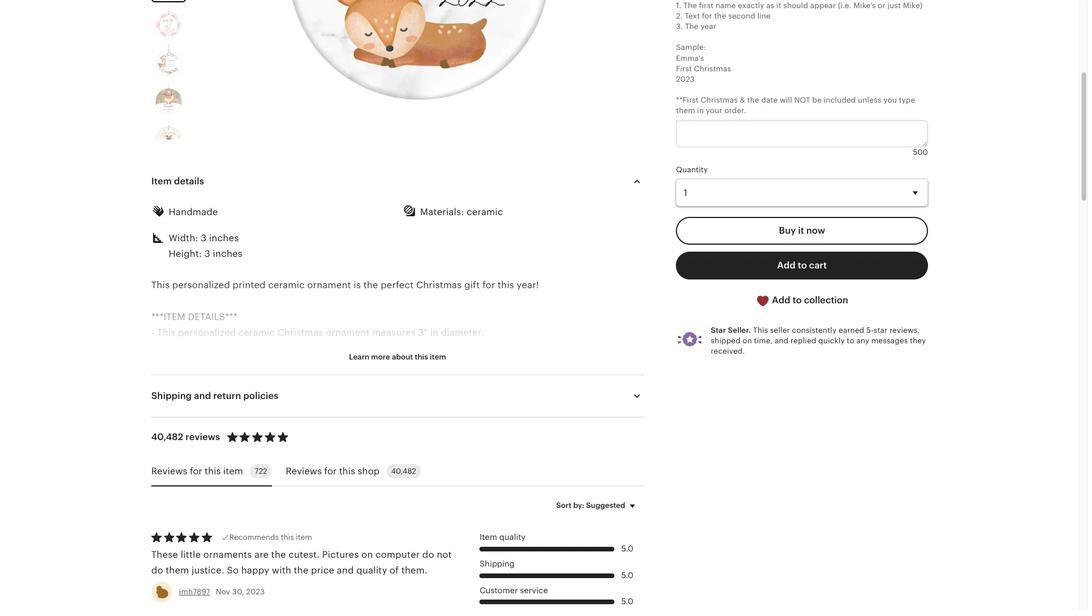 Task type: vqa. For each thing, say whether or not it's contained in the screenshot.
STRING within the Multicolor String Lights
no



Task type: locate. For each thing, give the bounding box(es) containing it.
printed
[[233, 280, 266, 291], [271, 343, 304, 354], [257, 359, 290, 370]]

2 horizontal spatial be
[[813, 96, 822, 105]]

nov
[[216, 588, 230, 596]]

40,482 inside tab list
[[391, 467, 416, 476]]

- left each
[[151, 374, 155, 385]]

have
[[389, 485, 410, 496]]

this
[[498, 280, 514, 291], [415, 353, 428, 361], [205, 466, 221, 477], [339, 466, 355, 477], [281, 533, 294, 542]]

indiana. up 'be'
[[321, 390, 357, 401]]

this for personalized
[[151, 280, 170, 291]]

the up each
[[157, 359, 174, 370]]

0 horizontal spatial reviews
[[151, 466, 187, 477]]

1 horizontal spatial item
[[480, 533, 497, 542]]

0 horizontal spatial gift
[[318, 374, 333, 385]]

***shop policies***
[[151, 548, 247, 559]]

1 vertical spatial date
[[272, 406, 292, 417]]

2 vertical spatial date
[[459, 485, 479, 496]]

is inside ***item details*** - this personalized ceramic christmas ornament measures 3" in diameter. - the text and designs are printed onto the ornament.  no decals are used. - the graphic design is printed on one side only. - each ornament comes with its own gift box and gold ribbon. - printed in our family shop in central indiana. - "first christmas" and the date will not be included unless you include them when placing your order. - if you choose the double sided option, the design will be the same on both sides
[[247, 359, 254, 370]]

it inside the 1. the first name exactly as it should appear (i.e. mike's or just mike) 2. text for the second line 3. the year
[[777, 1, 782, 10]]

design down designs
[[214, 359, 244, 370]]

unless inside ***item details*** - this personalized ceramic christmas ornament measures 3" in diameter. - the text and designs are printed onto the ornament.  no decals are used. - the graphic design is printed on one side only. - each ornament comes with its own gift box and gold ribbon. - printed in our family shop in central indiana. - "first christmas" and the date will not be included unless you include them when placing your order. - if you choose the double sided option, the design will be the same on both sides
[[398, 406, 427, 417]]

1 vertical spatial be
[[402, 422, 414, 433]]

double
[[238, 422, 269, 433]]

justice.
[[192, 565, 224, 576]]

0 vertical spatial is
[[354, 280, 361, 291]]

and inside the shipping and return policies dropdown button
[[194, 391, 211, 402]]

1 vertical spatial them
[[485, 406, 508, 417]]

shop inside most items from our shop ship in as little as 2-3 business days but please check the shipping policies on each listing to get an estimated delivery date.  if you have a specific date that you need the sign for, please let us know and we will do whatever we can to hurry the process.  shipping will be via ups or usps from indiana.
[[245, 469, 267, 480]]

1 vertical spatial if
[[361, 485, 367, 496]]

printed up details***
[[233, 280, 266, 291]]

not up add your personalization 'text field'
[[795, 96, 811, 105]]

40,482
[[151, 432, 183, 443], [391, 467, 416, 476]]

this inside this seller consistently earned 5-star reviews, shipped on time, and replied quickly to any messages they received.
[[754, 326, 768, 335]]

not inside ***item details*** - this personalized ceramic christmas ornament measures 3" in diameter. - the text and designs are printed onto the ornament.  no decals are used. - the graphic design is printed on one side only. - each ornament comes with its own gift box and gold ribbon. - printed in our family shop in central indiana. - "first christmas" and the date will not be included unless you include them when placing your order. - if you choose the double sided option, the design will be the same on both sides
[[312, 406, 332, 417]]

in inside most items from our shop ship in as little as 2-3 business days but please check the shipping policies on each listing to get an estimated delivery date.  if you have a specific date that you need the sign for, please let us know and we will do whatever we can to hurry the process.  shipping will be via ups or usps from indiana.
[[292, 469, 300, 480]]

item inside dropdown button
[[151, 176, 172, 187]]

0 horizontal spatial design
[[214, 359, 244, 370]]

2023 down first
[[676, 75, 695, 83]]

1 horizontal spatial from
[[598, 500, 620, 511]]

details
[[174, 176, 204, 187]]

reviews up delivery
[[286, 466, 322, 477]]

is left perfect
[[354, 280, 361, 291]]

0 vertical spatial your
[[706, 106, 723, 115]]

to left 'collection'
[[793, 295, 802, 306]]

0 horizontal spatial do
[[151, 565, 163, 576]]

2-
[[350, 469, 358, 480]]

do down these
[[151, 565, 163, 576]]

first christmas woodland creatures 3 inch ceramic christmas reindeer with scarf image
[[151, 121, 186, 155]]

in right 3"
[[430, 327, 439, 338]]

jmh7897 link
[[179, 588, 210, 596]]

or left by:
[[559, 500, 569, 511]]

0 vertical spatial unless
[[858, 96, 882, 105]]

with left 'its'
[[261, 374, 280, 385]]

do left not on the left bottom of page
[[423, 549, 434, 560]]

jmh7897 nov 30, 2023
[[179, 588, 265, 596]]

as up line
[[767, 1, 775, 10]]

1 horizontal spatial indiana.
[[321, 390, 357, 401]]

1 vertical spatial our
[[227, 469, 243, 480]]

do
[[258, 500, 270, 511], [423, 549, 434, 560], [151, 565, 163, 576]]

500
[[913, 148, 929, 156]]

delivery
[[297, 485, 333, 496]]

1 horizontal spatial do
[[258, 500, 270, 511]]

1 horizontal spatial them
[[485, 406, 508, 417]]

you up 'hurry' on the bottom of the page
[[370, 485, 386, 496]]

2 vertical spatial item
[[296, 533, 312, 542]]

buy
[[779, 225, 796, 236]]

add left cart
[[778, 260, 796, 271]]

this right about
[[415, 353, 428, 361]]

1 vertical spatial 5.0
[[622, 571, 634, 580]]

our inside most items from our shop ship in as little as 2-3 business days but please check the shipping policies on each listing to get an estimated delivery date.  if you have a specific date that you need the sign for, please let us know and we will do whatever we can to hurry the process.  shipping will be via ups or usps from indiana.
[[227, 469, 243, 480]]

ceramic inside ***item details*** - this personalized ceramic christmas ornament measures 3" in diameter. - the text and designs are printed onto the ornament.  no decals are used. - the graphic design is printed on one side only. - each ornament comes with its own gift box and gold ribbon. - printed in our family shop in central indiana. - "first christmas" and the date will not be included unless you include them when placing your order. - if you choose the double sided option, the design will be the same on both sides
[[239, 327, 275, 338]]

from up get
[[203, 469, 225, 480]]

text
[[176, 343, 194, 354]]

the down cutest.
[[294, 565, 309, 576]]

inches
[[209, 232, 239, 244], [213, 248, 243, 259]]

add up seller
[[772, 295, 791, 306]]

for up the "listing" at the left bottom
[[190, 466, 202, 477]]

tab list
[[151, 457, 644, 487]]

40,482 for 40,482
[[391, 467, 416, 476]]

1 horizontal spatial not
[[795, 96, 811, 105]]

0 horizontal spatial item
[[151, 176, 172, 187]]

reviews for this shop
[[286, 466, 380, 477]]

if
[[157, 422, 163, 433], [361, 485, 367, 496]]

1 vertical spatial 40,482
[[391, 467, 416, 476]]

on right pictures
[[362, 549, 373, 560]]

if down "first
[[157, 422, 163, 433]]

indiana. inside most items from our shop ship in as little as 2-3 business days but please check the shipping policies on each listing to get an estimated delivery date.  if you have a specific date that you need the sign for, please let us know and we will do whatever we can to hurry the process.  shipping will be via ups or usps from indiana.
[[151, 516, 188, 527]]

and
[[775, 336, 789, 345], [196, 343, 213, 354], [355, 374, 372, 385], [194, 391, 211, 402], [235, 406, 252, 417], [205, 500, 222, 511], [337, 565, 354, 576]]

please up suggested
[[602, 485, 632, 496]]

side
[[326, 359, 345, 370]]

order. right placing
[[597, 406, 624, 417]]

- left printed
[[151, 390, 155, 401]]

0 horizontal spatial not
[[312, 406, 332, 417]]

0 horizontal spatial as
[[302, 469, 312, 480]]

2023 right 30,
[[246, 588, 265, 596]]

reviews
[[151, 466, 187, 477], [286, 466, 322, 477]]

1 horizontal spatial we
[[317, 500, 329, 511]]

pictures
[[322, 549, 359, 560]]

the down name
[[715, 12, 727, 20]]

1 vertical spatial order.
[[597, 406, 624, 417]]

0 horizontal spatial 40,482
[[151, 432, 183, 443]]

be
[[813, 96, 822, 105], [402, 422, 414, 433], [509, 500, 520, 511]]

it left 'should'
[[777, 1, 782, 10]]

date left that
[[459, 485, 479, 496]]

0 vertical spatial 40,482
[[151, 432, 183, 443]]

on inside this seller consistently earned 5-star reviews, shipped on time, and replied quickly to any messages they received.
[[743, 336, 752, 345]]

item inside tab list
[[223, 466, 243, 477]]

0 vertical spatial do
[[258, 500, 270, 511]]

1 horizontal spatial it
[[799, 225, 805, 236]]

our
[[203, 390, 219, 401], [227, 469, 243, 480]]

1 vertical spatial not
[[312, 406, 332, 417]]

1 vertical spatial ornament
[[326, 327, 370, 338]]

first christmas woodland creatures 3 inch ceramic christmas deer with wreath image
[[151, 44, 186, 79]]

0 horizontal spatial indiana.
[[151, 516, 188, 527]]

recommends this item
[[229, 533, 312, 542]]

0 vertical spatial 2023
[[676, 75, 695, 83]]

or inside most items from our shop ship in as little as 2-3 business days but please check the shipping policies on each listing to get an estimated delivery date.  if you have a specific date that you need the sign for, please let us know and we will do whatever we can to hurry the process.  shipping will be via ups or usps from indiana.
[[559, 500, 569, 511]]

be inside most items from our shop ship in as little as 2-3 business days but please check the shipping policies on each listing to get an estimated delivery date.  if you have a specific date that you need the sign for, please let us know and we will do whatever we can to hurry the process.  shipping will be via ups or usps from indiana.
[[509, 500, 520, 511]]

from down for,
[[598, 500, 620, 511]]

sample: emma's first christmas 2023
[[676, 43, 732, 83]]

the up ups
[[546, 485, 561, 496]]

design down included
[[351, 422, 382, 433]]

quality left of
[[357, 565, 387, 576]]

year
[[701, 22, 717, 31]]

with inside these little ornaments are the cutest. pictures on computer do not do them justice.  so happy with the price and quality of them.
[[272, 565, 291, 576]]

sided
[[272, 422, 297, 433]]

little
[[315, 469, 335, 480], [181, 549, 201, 560]]

not
[[437, 549, 452, 560]]

printed up 'its'
[[257, 359, 290, 370]]

0 vertical spatial them
[[676, 106, 695, 115]]

and inside this seller consistently earned 5-star reviews, shipped on time, and replied quickly to any messages they received.
[[775, 336, 789, 345]]

1 vertical spatial gift
[[318, 374, 333, 385]]

designs
[[216, 343, 251, 354]]

them inside **first christmas & the date will not be included unless you type them in your order.
[[676, 106, 695, 115]]

1 horizontal spatial your
[[706, 106, 723, 115]]

quickly
[[819, 336, 845, 345]]

the right &
[[748, 96, 760, 105]]

family
[[221, 390, 249, 401]]

3 5.0 from the top
[[622, 597, 634, 606]]

them for these little ornaments are the cutest. pictures on computer do not do them justice.  so happy with the price and quality of them.
[[166, 565, 189, 576]]

shipping down that
[[448, 500, 489, 511]]

own
[[296, 374, 315, 385]]

both
[[474, 422, 496, 433]]

date right &
[[762, 96, 778, 105]]

0 vertical spatial printed
[[233, 280, 266, 291]]

1 horizontal spatial design
[[351, 422, 382, 433]]

and down seller
[[775, 336, 789, 345]]

1 horizontal spatial or
[[878, 1, 886, 10]]

in right ship
[[292, 469, 300, 480]]

1 horizontal spatial unless
[[858, 96, 882, 105]]

0 horizontal spatial 2023
[[246, 588, 265, 596]]

first christmas woodland creatures 3 inch ceramic christmas baby fox w/antlers image
[[151, 82, 186, 117]]

your down sample: emma's first christmas 2023
[[706, 106, 723, 115]]

this seller consistently earned 5-star reviews, shipped on time, and replied quickly to any messages they received.
[[711, 326, 927, 356]]

please
[[450, 469, 480, 480], [602, 485, 632, 496]]

date inside **first christmas & the date will not be included unless you type them in your order.
[[762, 96, 778, 105]]

0 horizontal spatial be
[[402, 422, 414, 433]]

do down estimated
[[258, 500, 270, 511]]

let
[[151, 500, 163, 511]]

the down policies
[[254, 406, 269, 417]]

item left details
[[151, 176, 172, 187]]

the left "double"
[[221, 422, 235, 433]]

1 vertical spatial indiana.
[[151, 516, 188, 527]]

if right date.
[[361, 485, 367, 496]]

1 vertical spatial printed
[[271, 343, 304, 354]]

products***
[[240, 595, 303, 606]]

0 vertical spatial our
[[203, 390, 219, 401]]

- down the ***item
[[151, 327, 155, 338]]

will down an
[[240, 500, 255, 511]]

or inside the 1. the first name exactly as it should appear (i.e. mike's or just mike) 2. text for the second line 3. the year
[[878, 1, 886, 10]]

0 vertical spatial not
[[795, 96, 811, 105]]

1 vertical spatial personalized
[[178, 327, 236, 338]]

0 vertical spatial add
[[778, 260, 796, 271]]

0 horizontal spatial if
[[157, 422, 163, 433]]

in
[[698, 106, 704, 115], [430, 327, 439, 338], [192, 390, 201, 401], [276, 390, 284, 401], [292, 469, 300, 480]]

1 horizontal spatial order.
[[725, 106, 747, 115]]

you
[[884, 96, 897, 105], [430, 406, 446, 417], [166, 422, 182, 433], [370, 485, 386, 496], [502, 485, 518, 496]]

1 we from the left
[[225, 500, 238, 511]]

1 horizontal spatial 2023
[[676, 75, 695, 83]]

box
[[336, 374, 352, 385]]

1 horizontal spatial be
[[509, 500, 520, 511]]

them down ***shop
[[166, 565, 189, 576]]

this personalized printed ceramic ornament is the perfect christmas gift for this year!
[[151, 280, 539, 291]]

item quality
[[480, 533, 526, 542]]

indiana. down us at the left
[[151, 516, 188, 527]]

0 horizontal spatial we
[[225, 500, 238, 511]]

earned
[[839, 326, 865, 335]]

1 vertical spatial little
[[181, 549, 201, 560]]

and inside most items from our shop ship in as little as 2-3 business days but please check the shipping policies on each listing to get an estimated delivery date.  if you have a specific date that you need the sign for, please let us know and we will do whatever we can to hurry the process.  shipping will be via ups or usps from indiana.
[[205, 500, 222, 511]]

be left the included
[[813, 96, 822, 105]]

0 vertical spatial it
[[777, 1, 782, 10]]

quantity
[[676, 165, 708, 174]]

please right but at the left of the page
[[450, 469, 480, 480]]

for down first
[[702, 12, 713, 20]]

reviews,
[[890, 326, 920, 335]]

you left type
[[884, 96, 897, 105]]

3
[[201, 232, 207, 244], [205, 248, 210, 259], [358, 469, 364, 480]]

0 vertical spatial 5.0
[[622, 544, 634, 553]]

1 vertical spatial 3
[[205, 248, 210, 259]]

"first
[[157, 406, 180, 417]]

quality down "via"
[[500, 533, 526, 542]]

little inside most items from our shop ship in as little as 2-3 business days but please check the shipping policies on each listing to get an estimated delivery date.  if you have a specific date that you need the sign for, please let us know and we will do whatever we can to hurry the process.  shipping will be via ups or usps from indiana.
[[315, 469, 335, 480]]

7 - from the top
[[151, 422, 155, 433]]

time,
[[754, 336, 773, 345]]

service
[[520, 586, 548, 595]]

cart
[[810, 260, 827, 271]]

your inside **first christmas & the date will not be included unless you type them in your order.
[[706, 106, 723, 115]]

used.
[[460, 343, 485, 354]]

0 horizontal spatial them
[[166, 565, 189, 576]]

gift down side
[[318, 374, 333, 385]]

will inside **first christmas & the date will not be included unless you type them in your order.
[[780, 96, 793, 105]]

as
[[767, 1, 775, 10], [302, 469, 312, 480], [338, 469, 348, 480]]

little up justice.
[[181, 549, 201, 560]]

item up cutest.
[[296, 533, 312, 542]]

this up cutest.
[[281, 533, 294, 542]]

only.
[[347, 359, 369, 370]]

christmas up 'onto'
[[278, 327, 323, 338]]

ornaments
[[204, 549, 252, 560]]

inches down handmade
[[209, 232, 239, 244]]

and down get
[[205, 500, 222, 511]]

2 vertical spatial them
[[166, 565, 189, 576]]

item
[[151, 176, 172, 187], [480, 533, 497, 542]]

name
[[716, 1, 736, 10]]

recommends
[[229, 533, 279, 542]]

as left 2-
[[338, 469, 348, 480]]

them inside these little ornaments are the cutest. pictures on computer do not do them justice.  so happy with the price and quality of them.
[[166, 565, 189, 576]]

0 vertical spatial little
[[315, 469, 335, 480]]

price
[[311, 565, 334, 576]]

- left "first
[[151, 406, 155, 417]]

reviews
[[186, 432, 220, 443]]

item
[[430, 353, 446, 361], [223, 466, 243, 477], [296, 533, 312, 542]]

them.
[[402, 565, 428, 576]]

this up get
[[205, 466, 221, 477]]

3 inside most items from our shop ship in as little as 2-3 business days but please check the shipping policies on each listing to get an estimated delivery date.  if you have a specific date that you need the sign for, please let us know and we will do whatever we can to hurry the process.  shipping will be via ups or usps from indiana.
[[358, 469, 364, 480]]

this up date.
[[339, 466, 355, 477]]

with inside ***item details*** - this personalized ceramic christmas ornament measures 3" in diameter. - the text and designs are printed onto the ornament.  no decals are used. - the graphic design is printed on one side only. - each ornament comes with its own gift box and gold ribbon. - printed in our family shop in central indiana. - "first christmas" and the date will not be included unless you include them when placing your order. - if you choose the double sided option, the design will be the same on both sides
[[261, 374, 280, 385]]

1 horizontal spatial 40,482
[[391, 467, 416, 476]]

star
[[874, 326, 888, 335]]

1 5.0 from the top
[[622, 544, 634, 553]]

second
[[729, 12, 756, 20]]

are inside these little ornaments are the cutest. pictures on computer do not do them justice.  so happy with the price and quality of them.
[[255, 549, 269, 560]]

1 vertical spatial quality
[[357, 565, 387, 576]]

about
[[392, 353, 413, 361]]

printed left 'onto'
[[271, 343, 304, 354]]

the
[[715, 12, 727, 20], [748, 96, 760, 105], [364, 280, 378, 291], [330, 343, 344, 354], [254, 406, 269, 417], [221, 422, 235, 433], [334, 422, 349, 433], [416, 422, 431, 433], [512, 469, 527, 480], [546, 485, 561, 496], [389, 500, 404, 511], [271, 549, 286, 560], [294, 565, 309, 576]]

1 reviews from the left
[[151, 466, 187, 477]]

date up sided
[[272, 406, 292, 417]]

if inside most items from our shop ship in as little as 2-3 business days but please check the shipping policies on each listing to get an estimated delivery date.  if you have a specific date that you need the sign for, please let us know and we will do whatever we can to hurry the process.  shipping will be via ups or usps from indiana.
[[361, 485, 367, 496]]

0 horizontal spatial your
[[574, 406, 594, 417]]

1 vertical spatial inches
[[213, 248, 243, 259]]

learn more about this item
[[349, 353, 446, 361]]

christmas inside ***item details*** - this personalized ceramic christmas ornament measures 3" in diameter. - the text and designs are printed onto the ornament.  no decals are used. - the graphic design is printed on one side only. - each ornament comes with its own gift box and gold ribbon. - printed in our family shop in central indiana. - "first christmas" and the date will not be included unless you include them when placing your order. - if you choose the double sided option, the design will be the same on both sides
[[278, 327, 323, 338]]

2.
[[676, 12, 683, 20]]

we down get
[[225, 500, 238, 511]]

quality
[[500, 533, 526, 542], [357, 565, 387, 576]]

0 vertical spatial design
[[214, 359, 244, 370]]

1 horizontal spatial date
[[459, 485, 479, 496]]

not up option,
[[312, 406, 332, 417]]

you inside **first christmas & the date will not be included unless you type them in your order.
[[884, 96, 897, 105]]

0 vertical spatial please
[[450, 469, 480, 480]]

item inside learn more about this item dropdown button
[[430, 353, 446, 361]]

replied
[[791, 336, 817, 345]]

1 vertical spatial design
[[351, 422, 382, 433]]

shop up estimated
[[245, 469, 267, 480]]

shop up date.
[[358, 466, 380, 477]]

2 horizontal spatial as
[[767, 1, 775, 10]]

1 vertical spatial with
[[272, 565, 291, 576]]

1 vertical spatial please
[[602, 485, 632, 496]]

its
[[283, 374, 293, 385]]

and down only.
[[355, 374, 372, 385]]

item down that
[[480, 533, 497, 542]]

40,482 for 40,482 reviews
[[151, 432, 183, 443]]

0 horizontal spatial quality
[[357, 565, 387, 576]]

design
[[214, 359, 244, 370], [351, 422, 382, 433]]

do inside most items from our shop ship in as little as 2-3 business days but please check the shipping policies on each listing to get an estimated delivery date.  if you have a specific date that you need the sign for, please let us know and we will do whatever we can to hurry the process.  shipping will be via ups or usps from indiana.
[[258, 500, 270, 511]]

1 horizontal spatial reviews
[[286, 466, 322, 477]]

ornament
[[307, 280, 351, 291], [326, 327, 370, 338], [182, 374, 226, 385]]

received.
[[711, 347, 745, 356]]

0 vertical spatial order.
[[725, 106, 747, 115]]

40,482 up "have"
[[391, 467, 416, 476]]

1 horizontal spatial if
[[361, 485, 367, 496]]

items
[[176, 469, 201, 480]]

for left year!
[[483, 280, 495, 291]]

christmas inside sample: emma's first christmas 2023
[[694, 64, 732, 73]]

shop down comes
[[251, 390, 273, 401]]

1 vertical spatial is
[[247, 359, 254, 370]]

be down the shipping and return policies dropdown button
[[402, 422, 414, 433]]

item up an
[[223, 466, 243, 477]]

are up happy at the left
[[255, 549, 269, 560]]

item for item quality
[[480, 533, 497, 542]]

christmas inside **first christmas & the date will not be included unless you type them in your order.
[[701, 96, 738, 105]]

1 horizontal spatial little
[[315, 469, 335, 480]]

4 - from the top
[[151, 374, 155, 385]]

as inside the 1. the first name exactly as it should appear (i.e. mike's or just mike) 2. text for the second line 3. the year
[[767, 1, 775, 10]]

consistently
[[792, 326, 837, 335]]

***item details*** - this personalized ceramic christmas ornament measures 3" in diameter. - the text and designs are printed onto the ornament.  no decals are used. - the graphic design is printed on one side only. - each ornament comes with its own gift box and gold ribbon. - printed in our family shop in central indiana. - "first christmas" and the date will not be included unless you include them when placing your order. - if you choose the double sided option, the design will be the same on both sides
[[151, 311, 624, 433]]

on right policies
[[610, 469, 621, 480]]

inches right height:
[[213, 248, 243, 259]]

0 horizontal spatial or
[[559, 500, 569, 511]]

0 vertical spatial date
[[762, 96, 778, 105]]

order. inside ***item details*** - this personalized ceramic christmas ornament measures 3" in diameter. - the text and designs are printed onto the ornament.  no decals are used. - the graphic design is printed on one side only. - each ornament comes with its own gift box and gold ribbon. - printed in our family shop in central indiana. - "first christmas" and the date will not be included unless you include them when placing your order. - if you choose the double sided option, the design will be the same on both sides
[[597, 406, 624, 417]]

0 horizontal spatial our
[[203, 390, 219, 401]]

included
[[824, 96, 856, 105]]

the left same
[[416, 422, 431, 433]]

1 vertical spatial your
[[574, 406, 594, 417]]

2 horizontal spatial them
[[676, 106, 695, 115]]

this inside dropdown button
[[415, 353, 428, 361]]

0 horizontal spatial date
[[272, 406, 292, 417]]

0 vertical spatial be
[[813, 96, 822, 105]]

2 reviews from the left
[[286, 466, 322, 477]]

shipping up need
[[529, 469, 570, 480]]

0 vertical spatial indiana.
[[321, 390, 357, 401]]

this inside ***item details*** - this personalized ceramic christmas ornament measures 3" in diameter. - the text and designs are printed onto the ornament.  no decals are used. - the graphic design is printed on one side only. - each ornament comes with its own gift box and gold ribbon. - printed in our family shop in central indiana. - "first christmas" and the date will not be included unless you include them when placing your order. - if you choose the double sided option, the design will be the same on both sides
[[157, 327, 176, 338]]

3 right the width:
[[201, 232, 207, 244]]

3 left business
[[358, 469, 364, 480]]



Task type: describe. For each thing, give the bounding box(es) containing it.
these little ornaments are the cutest. pictures on computer do not do them justice.  so happy with the price and quality of them.
[[151, 549, 452, 576]]

policies
[[572, 469, 607, 480]]

indiana. inside ***item details*** - this personalized ceramic christmas ornament measures 3" in diameter. - the text and designs are printed onto the ornament.  no decals are used. - the graphic design is printed on one side only. - each ornament comes with its own gift box and gold ribbon. - printed in our family shop in central indiana. - "first christmas" and the date will not be included unless you include them when placing your order. - if you choose the double sided option, the design will be the same on both sides
[[321, 390, 357, 401]]

5.0 for quality
[[622, 544, 634, 553]]

item details
[[151, 176, 204, 187]]

5 - from the top
[[151, 390, 155, 401]]

shop inside ***item details*** - this personalized ceramic christmas ornament measures 3" in diameter. - the text and designs are printed onto the ornament.  no decals are used. - the graphic design is printed on one side only. - each ornament comes with its own gift box and gold ribbon. - printed in our family shop in central indiana. - "first christmas" and the date will not be included unless you include them when placing your order. - if you choose the double sided option, the design will be the same on both sides
[[251, 390, 273, 401]]

you down "first
[[166, 422, 182, 433]]

date inside most items from our shop ship in as little as 2-3 business days but please check the shipping policies on each listing to get an estimated delivery date.  if you have a specific date that you need the sign for, please let us know and we will do whatever we can to hurry the process.  shipping will be via ups or usps from indiana.
[[459, 485, 479, 496]]

appear
[[811, 1, 836, 10]]

graphic
[[176, 359, 211, 370]]

check
[[482, 469, 509, 480]]

0 vertical spatial ceramic
[[467, 206, 503, 217]]

personalized inside ***item details*** - this personalized ceramic christmas ornament measures 3" in diameter. - the text and designs are printed onto the ornament.  no decals are used. - the graphic design is printed on one side only. - each ornament comes with its own gift box and gold ribbon. - printed in our family shop in central indiana. - "first christmas" and the date will not be included unless you include them when placing your order. - if you choose the double sided option, the design will be the same on both sides
[[178, 327, 236, 338]]

our inside ***item details*** - this personalized ceramic christmas ornament measures 3" in diameter. - the text and designs are printed onto the ornament.  no decals are used. - the graphic design is printed on one side only. - each ornament comes with its own gift box and gold ribbon. - printed in our family shop in central indiana. - "first christmas" and the date will not be included unless you include them when placing your order. - if you choose the double sided option, the design will be the same on both sides
[[203, 390, 219, 401]]

for inside the 1. the first name exactly as it should appear (i.e. mike's or just mike) 2. text for the second line 3. the year
[[702, 12, 713, 20]]

customer service
[[480, 586, 548, 595]]

1 vertical spatial from
[[598, 500, 620, 511]]

sides
[[498, 422, 521, 433]]

jmh7897
[[179, 588, 210, 596]]

each
[[151, 485, 173, 496]]

seller.
[[728, 326, 751, 335]]

on left one
[[292, 359, 304, 370]]

date.
[[335, 485, 358, 496]]

hurry
[[363, 500, 387, 511]]

1 - from the top
[[151, 327, 155, 338]]

materials: ceramic
[[420, 206, 503, 217]]

and inside these little ornaments are the cutest. pictures on computer do not do them justice.  so happy with the price and quality of them.
[[337, 565, 354, 576]]

reviews for reviews for this item
[[151, 466, 187, 477]]

onto
[[306, 343, 327, 354]]

them for **first christmas & the date will not be included unless you type them in your order.
[[676, 106, 695, 115]]

3 - from the top
[[151, 359, 155, 370]]

the up need
[[512, 469, 527, 480]]

each
[[157, 374, 179, 385]]

this for seller
[[754, 326, 768, 335]]

get
[[218, 485, 233, 496]]

the inside **first christmas & the date will not be included unless you type them in your order.
[[748, 96, 760, 105]]

2 vertical spatial printed
[[257, 359, 290, 370]]

process.
[[407, 500, 445, 511]]

for left 2-
[[324, 466, 337, 477]]

you right that
[[502, 485, 518, 496]]

sort
[[556, 501, 572, 510]]

handmade
[[169, 206, 218, 217]]

the down 'be'
[[334, 422, 349, 433]]

policies
[[244, 391, 279, 402]]

christmas right perfect
[[416, 280, 462, 291]]

on inside these little ornaments are the cutest. pictures on computer do not do them justice.  so happy with the price and quality of them.
[[362, 549, 373, 560]]

tab list containing reviews for this item
[[151, 457, 644, 487]]

this left year!
[[498, 280, 514, 291]]

1. the first name exactly as it should appear (i.e. mike's or just mike) 2. text for the second line 3. the year
[[676, 1, 923, 31]]

and up graphic at the left
[[196, 343, 213, 354]]

text
[[685, 12, 700, 20]]

in up christmas"
[[192, 390, 201, 401]]

1 horizontal spatial is
[[354, 280, 361, 291]]

if inside ***item details*** - this personalized ceramic christmas ornament measures 3" in diameter. - the text and designs are printed onto the ornament.  no decals are used. - the graphic design is printed on one side only. - each ornament comes with its own gift box and gold ribbon. - printed in our family shop in central indiana. - "first christmas" and the date will not be included unless you include them when placing your order. - if you choose the double sided option, the design will be the same on both sides
[[157, 422, 163, 433]]

year!
[[517, 280, 539, 291]]

be inside ***item details*** - this personalized ceramic christmas ornament measures 3" in diameter. - the text and designs are printed onto the ornament.  no decals are used. - the graphic design is printed on one side only. - each ornament comes with its own gift box and gold ribbon. - printed in our family shop in central indiana. - "first christmas" and the date will not be included unless you include them when placing your order. - if you choose the double sided option, the design will be the same on both sides
[[402, 422, 414, 433]]

measures
[[372, 327, 416, 338]]

1 horizontal spatial gift
[[465, 280, 480, 291]]

can
[[332, 500, 348, 511]]

will down included
[[385, 422, 400, 433]]

shipping and return policies
[[151, 391, 279, 402]]

gift inside ***item details*** - this personalized ceramic christmas ornament measures 3" in diameter. - the text and designs are printed onto the ornament.  no decals are used. - the graphic design is printed on one side only. - each ornament comes with its own gift box and gold ribbon. - printed in our family shop in central indiana. - "first christmas" and the date will not be included unless you include them when placing your order. - if you choose the double sided option, the design will be the same on both sides
[[318, 374, 333, 385]]

5-
[[867, 326, 874, 335]]

star
[[711, 326, 726, 335]]

2023 inside sample: emma's first christmas 2023
[[676, 75, 695, 83]]

1 horizontal spatial item
[[296, 533, 312, 542]]

your inside ***item details*** - this personalized ceramic christmas ornament measures 3" in diameter. - the text and designs are printed onto the ornament.  no decals are used. - the graphic design is printed on one side only. - each ornament comes with its own gift box and gold ribbon. - printed in our family shop in central indiana. - "first christmas" and the date will not be included unless you include them when placing your order. - if you choose the double sided option, the design will be the same on both sides
[[574, 406, 594, 417]]

shipping up customer
[[480, 559, 515, 568]]

0 vertical spatial 3
[[201, 232, 207, 244]]

on inside most items from our shop ship in as little as 2-3 business days but please check the shipping policies on each listing to get an estimated delivery date.  if you have a specific date that you need the sign for, please let us know and we will do whatever we can to hurry the process.  shipping will be via ups or usps from indiana.
[[610, 469, 621, 480]]

other
[[206, 595, 237, 606]]

0 vertical spatial ornament
[[307, 280, 351, 291]]

return
[[213, 391, 241, 402]]

them inside ***item details*** - this personalized ceramic christmas ornament measures 3" in diameter. - the text and designs are printed onto the ornament.  no decals are used. - the graphic design is printed on one side only. - each ornament comes with its own gift box and gold ribbon. - printed in our family shop in central indiana. - "first christmas" and the date will not be included unless you include them when placing your order. - if you choose the double sided option, the design will be the same on both sides
[[485, 406, 508, 417]]

little inside these little ornaments are the cutest. pictures on computer do not do them justice.  so happy with the price and quality of them.
[[181, 549, 201, 560]]

quality inside these little ornaments are the cutest. pictures on computer do not do them justice.  so happy with the price and quality of them.
[[357, 565, 387, 576]]

central
[[287, 390, 318, 401]]

sort by: suggested button
[[548, 494, 648, 518]]

ship
[[270, 469, 289, 480]]

the down text
[[685, 22, 699, 31]]

2 - from the top
[[151, 343, 155, 354]]

gold
[[375, 374, 395, 385]]

will down the central
[[294, 406, 310, 417]]

add to cart button
[[676, 252, 929, 280]]

add for add to collection
[[772, 295, 791, 306]]

not inside **first christmas & the date will not be included unless you type them in your order.
[[795, 96, 811, 105]]

add for add to cart
[[778, 260, 796, 271]]

option,
[[299, 422, 332, 433]]

unless inside **first christmas & the date will not be included unless you type them in your order.
[[858, 96, 882, 105]]

the down 'recommends this item'
[[271, 549, 286, 560]]

are down diameter.
[[443, 343, 458, 354]]

1 horizontal spatial as
[[338, 469, 348, 480]]

materials:
[[420, 206, 464, 217]]

the up side
[[330, 343, 344, 354]]

***item
[[151, 311, 186, 322]]

our
[[183, 595, 204, 606]]

sample:
[[676, 43, 706, 52]]

be inside **first christmas & the date will not be included unless you type them in your order.
[[813, 96, 822, 105]]

choose
[[185, 422, 218, 433]]

width:
[[169, 232, 198, 244]]

so
[[227, 565, 239, 576]]

date inside ***item details*** - this personalized ceramic christmas ornament measures 3" in diameter. - the text and designs are printed onto the ornament.  no decals are used. - the graphic design is printed on one side only. - each ornament comes with its own gift box and gold ribbon. - printed in our family shop in central indiana. - "first christmas" and the date will not be included unless you include them when placing your order. - if you choose the double sided option, the design will be the same on both sides
[[272, 406, 292, 417]]

need
[[521, 485, 544, 496]]

usps
[[571, 500, 596, 511]]

30,
[[232, 588, 244, 596]]

the inside the 1. the first name exactly as it should appear (i.e. mike's or just mike) 2. text for the second line 3. the year
[[715, 12, 727, 20]]

3"
[[418, 327, 428, 338]]

on down include
[[460, 422, 472, 433]]

**first christmas & the date will not be included unless you type them in your order.
[[676, 96, 916, 115]]

5.0 for service
[[622, 597, 634, 606]]

40,482 reviews
[[151, 432, 220, 443]]

add to cart
[[778, 260, 827, 271]]

2 we from the left
[[317, 500, 329, 511]]

specific
[[420, 485, 456, 496]]

item for item details
[[151, 176, 172, 187]]

in inside **first christmas & the date will not be included unless you type them in your order.
[[698, 106, 704, 115]]

the up text
[[684, 1, 697, 10]]

mike's
[[854, 1, 876, 10]]

0 vertical spatial inches
[[209, 232, 239, 244]]

now
[[807, 225, 826, 236]]

first
[[676, 64, 692, 73]]

when
[[511, 406, 535, 417]]

in down 'its'
[[276, 390, 284, 401]]

shipping and return policies button
[[141, 382, 655, 410]]

buy it now button
[[676, 217, 929, 245]]

days
[[409, 469, 430, 480]]

the down "have"
[[389, 500, 404, 511]]

these
[[151, 549, 178, 560]]

comes
[[228, 374, 258, 385]]

to right can
[[351, 500, 360, 511]]

exactly
[[738, 1, 765, 10]]

722
[[255, 467, 267, 476]]

christmas"
[[183, 406, 232, 417]]

2 5.0 from the top
[[622, 571, 634, 580]]

suggested
[[586, 501, 626, 510]]

the left perfect
[[364, 280, 378, 291]]

star seller.
[[711, 326, 751, 335]]

it inside button
[[799, 225, 805, 236]]

0 vertical spatial quality
[[500, 533, 526, 542]]

and down family
[[235, 406, 252, 417]]

the left text
[[157, 343, 174, 354]]

to inside this seller consistently earned 5-star reviews, shipped on time, and replied quickly to any messages they received.
[[847, 336, 855, 345]]

0 vertical spatial personalized
[[172, 280, 230, 291]]

to left get
[[206, 485, 215, 496]]

to left cart
[[798, 260, 807, 271]]

1 vertical spatial 2023
[[246, 588, 265, 596]]

***see our other products***
[[151, 595, 303, 606]]

6 - from the top
[[151, 406, 155, 417]]

**first
[[676, 96, 699, 105]]

2 vertical spatial ornament
[[182, 374, 226, 385]]

order. inside **first christmas & the date will not be included unless you type them in your order.
[[725, 106, 747, 115]]

of
[[390, 565, 399, 576]]

0 vertical spatial from
[[203, 469, 225, 480]]

shipping inside dropdown button
[[151, 391, 192, 402]]

&
[[740, 96, 746, 105]]

by:
[[574, 501, 585, 510]]

are right designs
[[254, 343, 268, 354]]

ornament.
[[347, 343, 393, 354]]

buy it now
[[779, 225, 826, 236]]

most
[[151, 469, 174, 480]]

they
[[911, 336, 927, 345]]

1 vertical spatial ceramic
[[268, 280, 305, 291]]

business
[[367, 469, 406, 480]]

messages
[[872, 336, 908, 345]]

you up same
[[430, 406, 446, 417]]

a
[[412, 485, 418, 496]]

Add your personalization text field
[[676, 120, 929, 147]]

will down that
[[491, 500, 506, 511]]

***see
[[151, 595, 181, 606]]

2 horizontal spatial do
[[423, 549, 434, 560]]

first christmas woodland creatures 3 inch ceramic christmas bunny and roses image
[[151, 6, 186, 40]]

reviews for reviews for this shop
[[286, 466, 322, 477]]

policies***
[[193, 548, 247, 559]]

2 vertical spatial do
[[151, 565, 163, 576]]

width: 3 inches height: 3 inches
[[169, 232, 243, 259]]



